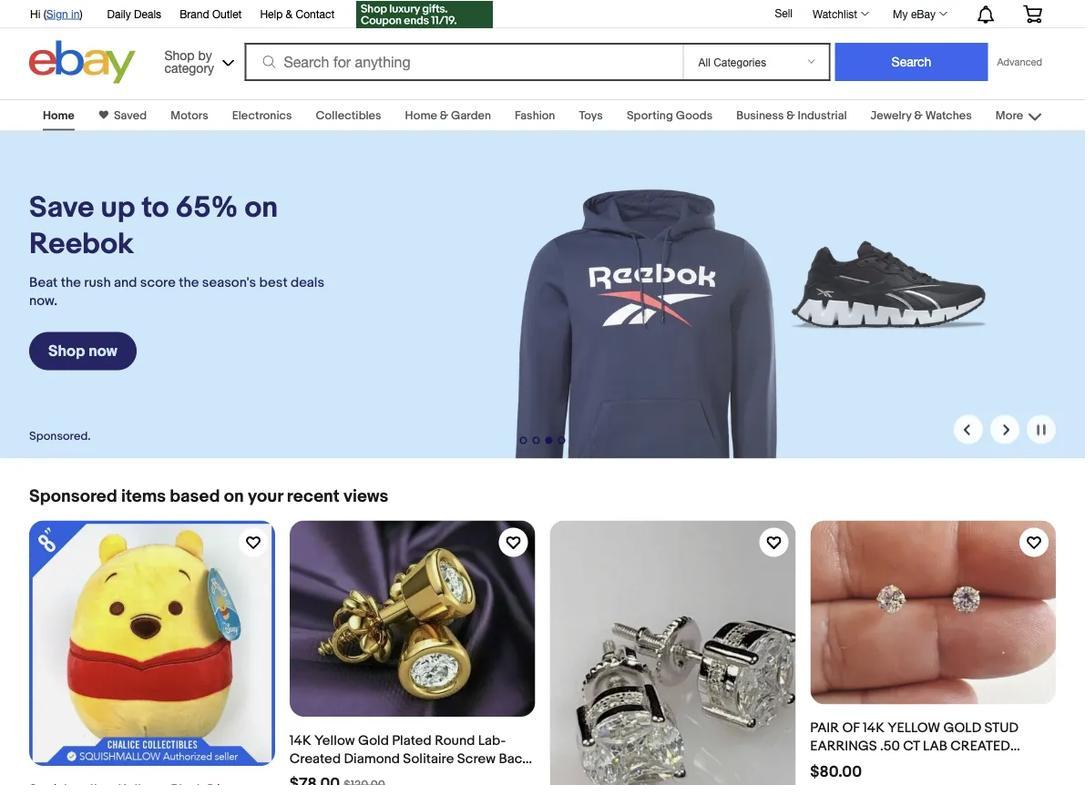 Task type: locate. For each thing, give the bounding box(es) containing it.
beat the rush and score the season's best deals now.
[[29, 275, 324, 309]]

$80.00
[[810, 763, 862, 782]]

0 horizontal spatial 14k
[[290, 733, 311, 749]]

14k up created
[[290, 733, 311, 749]]

ebay
[[911, 7, 936, 20]]

shop left 'now' in the left top of the page
[[48, 342, 85, 361]]

business
[[736, 108, 784, 123]]

0 vertical spatial on
[[245, 190, 278, 226]]

.50
[[880, 739, 900, 755]]

shop by category button
[[156, 41, 238, 80]]

get the coupon image
[[356, 1, 493, 28]]

None submit
[[835, 43, 988, 81]]

65%
[[175, 190, 238, 226]]

14k inside pair of 14k yellow gold stud earrings .50 ct lab created diamonds/ 5mm
[[863, 720, 885, 737]]

home & garden link
[[405, 108, 491, 123]]

watchlist link
[[803, 3, 878, 25]]

motors
[[171, 108, 208, 123]]

sell
[[775, 6, 793, 19]]

& for business
[[787, 108, 795, 123]]

diamond
[[344, 751, 400, 767]]

on inside 'save up to 65% on reebok'
[[245, 190, 278, 226]]

the
[[61, 275, 81, 291], [179, 275, 199, 291]]

1 horizontal spatial on
[[245, 190, 278, 226]]

rush
[[84, 275, 111, 291]]

sponsored
[[29, 486, 117, 507]]

advanced
[[997, 56, 1042, 68]]

items
[[121, 486, 166, 507]]

fashion link
[[515, 108, 555, 123]]

sign
[[46, 7, 68, 20]]

views
[[344, 486, 388, 507]]

lab-
[[478, 733, 506, 749]]

in
[[71, 7, 80, 20]]

season's
[[202, 275, 256, 291]]

up
[[101, 190, 135, 226]]

solitaire
[[403, 751, 454, 767]]

home left garden
[[405, 108, 437, 123]]

& right help
[[286, 7, 293, 20]]

0 horizontal spatial on
[[224, 486, 244, 507]]

the right score
[[179, 275, 199, 291]]

the left rush
[[61, 275, 81, 291]]

& right jewelry
[[914, 108, 923, 123]]

1 vertical spatial shop
[[48, 342, 85, 361]]

shop now
[[48, 342, 117, 361]]

screw
[[457, 751, 496, 767]]

0 horizontal spatial the
[[61, 275, 81, 291]]

and
[[114, 275, 137, 291]]

1 horizontal spatial the
[[179, 275, 199, 291]]

motors link
[[171, 108, 208, 123]]

home left saved link
[[43, 108, 75, 123]]

recent
[[287, 486, 340, 507]]

14k yellow gold plated round lab- created diamond solitaire screw back earrings link
[[290, 521, 535, 785]]

my ebay
[[893, 7, 936, 20]]

home
[[43, 108, 75, 123], [405, 108, 437, 123]]

contact
[[296, 7, 335, 20]]

2 home from the left
[[405, 108, 437, 123]]

14k inside the 14k yellow gold plated round lab- created diamond solitaire screw back earrings
[[290, 733, 311, 749]]

sponsored items based on your recent views
[[29, 486, 388, 507]]

help & contact
[[260, 7, 335, 20]]

based
[[170, 486, 220, 507]]

business & industrial
[[736, 108, 847, 123]]

on right the 65%
[[245, 190, 278, 226]]

lab
[[923, 739, 948, 755]]

my ebay link
[[883, 3, 956, 25]]

my
[[893, 7, 908, 20]]

)
[[80, 7, 83, 20]]

hi ( sign in )
[[30, 7, 83, 20]]

shop for shop now
[[48, 342, 85, 361]]

shop left by
[[164, 47, 195, 62]]

& left garden
[[440, 108, 449, 123]]

1 horizontal spatial 14k
[[863, 720, 885, 737]]

business & industrial link
[[736, 108, 847, 123]]

1 vertical spatial on
[[224, 486, 244, 507]]

1 horizontal spatial home
[[405, 108, 437, 123]]

now.
[[29, 293, 57, 309]]

& right business
[[787, 108, 795, 123]]

1 home from the left
[[43, 108, 75, 123]]

category
[[164, 60, 214, 75]]

on left your
[[224, 486, 244, 507]]

shop
[[164, 47, 195, 62], [48, 342, 85, 361]]

None text field
[[290, 775, 340, 785]]

0 vertical spatial shop
[[164, 47, 195, 62]]

0 horizontal spatial shop
[[48, 342, 85, 361]]

deals
[[134, 7, 161, 20]]

& inside help & contact link
[[286, 7, 293, 20]]

daily deals link
[[107, 5, 161, 25]]

shop inside shop by category
[[164, 47, 195, 62]]

sporting
[[627, 108, 673, 123]]

14k
[[863, 720, 885, 737], [290, 733, 311, 749]]

1 horizontal spatial shop
[[164, 47, 195, 62]]

shop now link
[[29, 332, 136, 370]]

on
[[245, 190, 278, 226], [224, 486, 244, 507]]

home for home
[[43, 108, 75, 123]]

jewelry & watches link
[[871, 108, 972, 123]]

14k right of
[[863, 720, 885, 737]]

brand outlet link
[[180, 5, 242, 25]]

save up to 65% on reebok
[[29, 190, 278, 262]]

0 horizontal spatial home
[[43, 108, 75, 123]]



Task type: vqa. For each thing, say whether or not it's contained in the screenshot.
"Home & Garden" link to the top
no



Task type: describe. For each thing, give the bounding box(es) containing it.
sponsored.
[[29, 429, 91, 444]]

$80.00 text field
[[810, 763, 862, 782]]

ct
[[903, 739, 920, 755]]

daily deals
[[107, 7, 161, 20]]

& for help
[[286, 7, 293, 20]]

home & garden
[[405, 108, 491, 123]]

help
[[260, 7, 283, 20]]

best
[[259, 275, 288, 291]]

score
[[140, 275, 176, 291]]

jewelry & watches
[[871, 108, 972, 123]]

shop by category
[[164, 47, 214, 75]]

deals
[[291, 275, 324, 291]]

hi
[[30, 7, 40, 20]]

14k yellow gold plated round lab- created diamond solitaire screw back earrings
[[290, 733, 530, 785]]

sporting goods
[[627, 108, 713, 123]]

advanced link
[[988, 44, 1052, 80]]

collectibles
[[316, 108, 381, 123]]

yellow
[[314, 733, 355, 749]]

shop for shop by category
[[164, 47, 195, 62]]

pair of 14k yellow gold stud earrings .50 ct lab created diamonds/ 5mm
[[810, 720, 1019, 773]]

1 the from the left
[[61, 275, 81, 291]]

daily
[[107, 7, 131, 20]]

reebok
[[29, 227, 134, 262]]

your
[[248, 486, 283, 507]]

industrial
[[798, 108, 847, 123]]

brand outlet
[[180, 7, 242, 20]]

diamonds/
[[810, 757, 889, 773]]

of
[[842, 720, 860, 737]]

garden
[[451, 108, 491, 123]]

sell link
[[767, 6, 801, 19]]

pair
[[810, 720, 839, 737]]

gold
[[944, 720, 982, 737]]

electronics
[[232, 108, 292, 123]]

home for home & garden
[[405, 108, 437, 123]]

2 the from the left
[[179, 275, 199, 291]]

saved link
[[108, 108, 147, 123]]

gold
[[358, 733, 389, 749]]

earrings
[[290, 769, 340, 785]]

stud
[[985, 720, 1019, 737]]

jewelry
[[871, 108, 912, 123]]

electronics link
[[232, 108, 292, 123]]

& for jewelry
[[914, 108, 923, 123]]

sign in link
[[46, 7, 80, 20]]

toys
[[579, 108, 603, 123]]

collectibles link
[[316, 108, 381, 123]]

saved
[[114, 108, 147, 123]]

none submit inside the shop by category 'banner'
[[835, 43, 988, 81]]

sporting goods link
[[627, 108, 713, 123]]

shop by category banner
[[20, 0, 1056, 88]]

your shopping cart image
[[1022, 5, 1043, 23]]

account navigation
[[20, 0, 1056, 31]]

more
[[996, 108, 1026, 123]]

Search for anything text field
[[247, 45, 679, 79]]

save
[[29, 190, 94, 226]]

to
[[142, 190, 169, 226]]

earrings
[[810, 739, 877, 755]]

goods
[[676, 108, 713, 123]]

watches
[[926, 108, 972, 123]]

brand
[[180, 7, 209, 20]]

toys link
[[579, 108, 603, 123]]

now
[[89, 342, 117, 361]]

outlet
[[212, 7, 242, 20]]

previous price $120.00 text field
[[344, 779, 385, 785]]

yellow
[[888, 720, 940, 737]]

round
[[435, 733, 475, 749]]

back
[[499, 751, 530, 767]]

help & contact link
[[260, 5, 335, 25]]

plated
[[392, 733, 432, 749]]

& for home
[[440, 108, 449, 123]]

save up to 65% on reebok link
[[29, 190, 340, 263]]

(
[[43, 7, 46, 20]]

created
[[290, 751, 341, 767]]

created
[[951, 739, 1010, 755]]

by
[[198, 47, 212, 62]]

beat
[[29, 275, 58, 291]]



